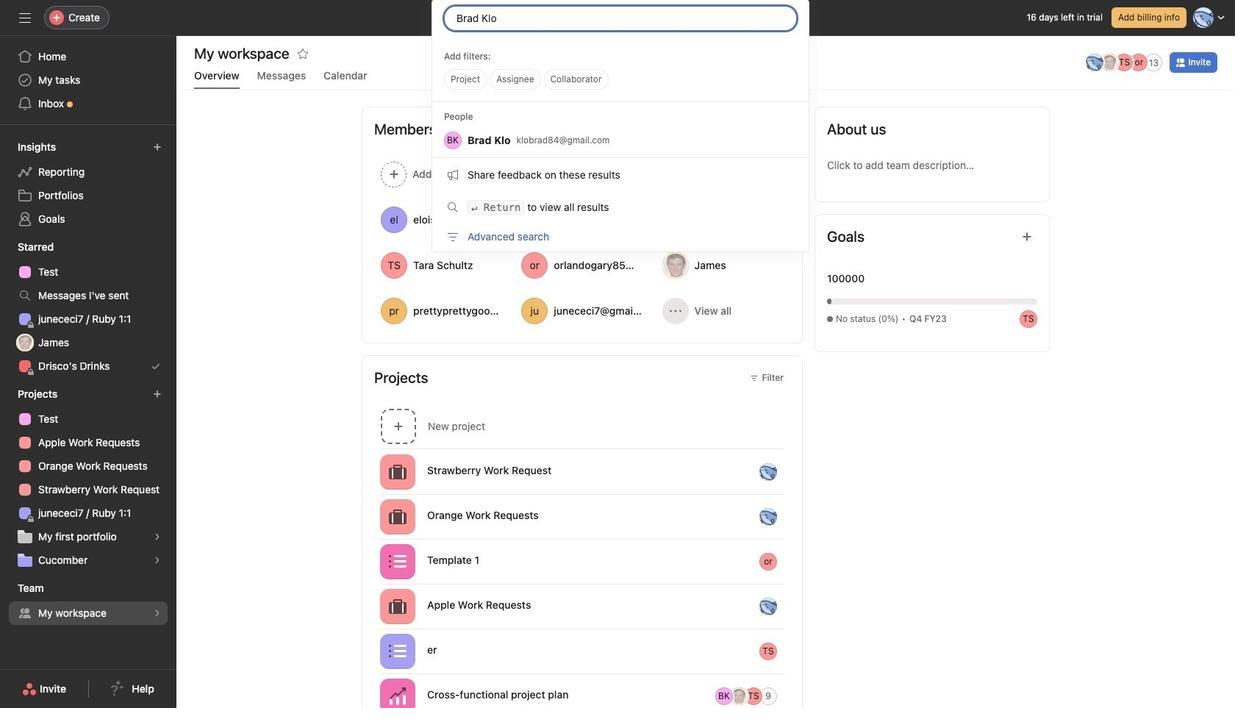 Task type: describe. For each thing, give the bounding box(es) containing it.
see details, cucomber image
[[153, 556, 162, 565]]

filter projects image
[[750, 374, 759, 382]]

1 list item from the top
[[363, 449, 802, 494]]

6 list item from the top
[[363, 674, 802, 708]]

1 briefcase image from the top
[[389, 508, 407, 525]]

hide sidebar image
[[19, 12, 31, 24]]

insights element
[[0, 134, 176, 234]]

graph image
[[389, 687, 407, 705]]

add goal image
[[1021, 231, 1033, 243]]

5 list item from the top
[[363, 629, 802, 674]]

add to starred image
[[297, 48, 309, 60]]

briefcase image
[[389, 463, 407, 481]]

projects element
[[0, 381, 176, 575]]

show options image for 3rd 'list item' from the bottom of the page
[[785, 600, 796, 612]]

Search field
[[457, 7, 785, 30]]

show options image for second 'list item' from the bottom
[[785, 645, 796, 657]]

2 briefcase image from the top
[[389, 598, 407, 615]]



Task type: locate. For each thing, give the bounding box(es) containing it.
1 vertical spatial show options image
[[785, 600, 796, 612]]

2 list item from the top
[[363, 494, 802, 539]]

list box
[[444, 6, 797, 29]]

2 show options image from the top
[[785, 600, 796, 612]]

4 list item from the top
[[363, 584, 802, 629]]

0 vertical spatial show options image
[[785, 556, 796, 567]]

1 show options image from the top
[[785, 466, 796, 478]]

starred element
[[0, 234, 176, 381]]

show options image
[[785, 556, 796, 567], [785, 600, 796, 612], [785, 645, 796, 657]]

show options image for 2nd briefcase icon from the bottom of the page
[[785, 511, 796, 523]]

global element
[[0, 36, 176, 124]]

1 vertical spatial briefcase image
[[389, 598, 407, 615]]

1 show options image from the top
[[785, 556, 796, 567]]

briefcase image down list image
[[389, 598, 407, 615]]

2 vertical spatial show options image
[[785, 645, 796, 657]]

show options image for briefcase image
[[785, 466, 796, 478]]

0 vertical spatial briefcase image
[[389, 508, 407, 525]]

0 vertical spatial show options image
[[785, 466, 796, 478]]

3 list item from the top
[[363, 539, 802, 584]]

teams element
[[0, 575, 176, 628]]

list item
[[363, 449, 802, 494], [363, 494, 802, 539], [363, 539, 802, 584], [363, 584, 802, 629], [363, 629, 802, 674], [363, 674, 802, 708]]

see details, my workspace image
[[153, 609, 162, 618]]

new insights image
[[153, 143, 162, 151]]

show options image
[[785, 466, 796, 478], [785, 511, 796, 523]]

briefcase image up list image
[[389, 508, 407, 525]]

briefcase image
[[389, 508, 407, 525], [389, 598, 407, 615]]

2 show options image from the top
[[785, 511, 796, 523]]

1 vertical spatial show options image
[[785, 511, 796, 523]]

list image
[[389, 642, 407, 660]]

show options image for 3rd 'list item' from the top of the page
[[785, 556, 796, 567]]

list image
[[389, 553, 407, 570]]

see details, my first portfolio image
[[153, 532, 162, 541]]

new project or portfolio image
[[153, 390, 162, 399]]

3 show options image from the top
[[785, 645, 796, 657]]



Task type: vqa. For each thing, say whether or not it's contained in the screenshot.
briefcase image
yes



